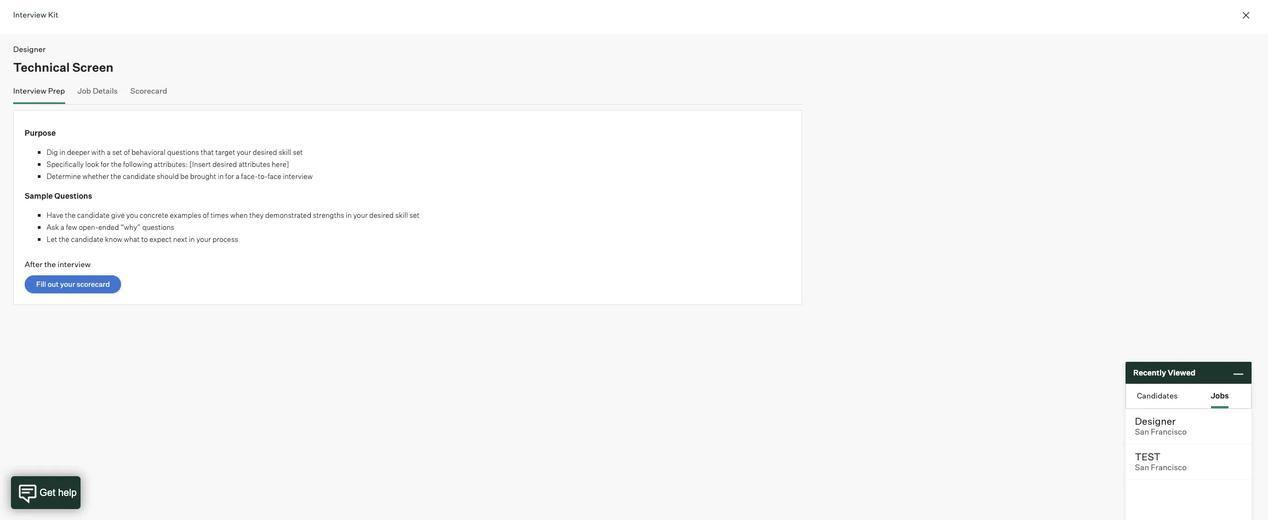 Task type: locate. For each thing, give the bounding box(es) containing it.
0 horizontal spatial skill
[[279, 148, 291, 157]]

san for test
[[1135, 463, 1149, 473]]

2 vertical spatial a
[[60, 223, 64, 232]]

for
[[101, 160, 109, 169], [225, 172, 234, 181]]

be
[[180, 172, 189, 181]]

questions
[[167, 148, 199, 157], [142, 223, 174, 232]]

0 horizontal spatial for
[[101, 160, 109, 169]]

interview for interview kit
[[13, 10, 46, 19]]

1 vertical spatial for
[[225, 172, 234, 181]]

designer for designer
[[13, 44, 46, 54]]

jobs
[[1211, 391, 1229, 400]]

1 horizontal spatial of
[[203, 211, 209, 220]]

after
[[25, 260, 43, 269]]

1 vertical spatial a
[[236, 172, 240, 181]]

1 horizontal spatial set
[[293, 148, 303, 157]]

ask
[[47, 223, 59, 232]]

know
[[105, 235, 122, 244]]

francisco inside test san francisco
[[1151, 463, 1187, 473]]

2 interview from the top
[[13, 86, 46, 95]]

for left face-
[[225, 172, 234, 181]]

a left face-
[[236, 172, 240, 181]]

2 horizontal spatial a
[[236, 172, 240, 181]]

in right brought at the left
[[218, 172, 224, 181]]

times
[[211, 211, 229, 220]]

0 vertical spatial skill
[[279, 148, 291, 157]]

desired down the target
[[213, 160, 237, 169]]

interview
[[283, 172, 313, 181], [58, 260, 91, 269]]

interview left kit on the left top of the page
[[13, 10, 46, 19]]

2 san from the top
[[1135, 463, 1149, 473]]

designer
[[13, 44, 46, 54], [1135, 415, 1176, 427]]

0 vertical spatial of
[[124, 148, 130, 157]]

candidate down open-
[[71, 235, 103, 244]]

san for designer
[[1135, 427, 1149, 437]]

fill
[[36, 280, 46, 289]]

sample questions
[[25, 191, 92, 201]]

interview prep
[[13, 86, 65, 95]]

designer inside the designer san francisco
[[1135, 415, 1176, 427]]

1 vertical spatial candidate
[[77, 211, 110, 220]]

determine
[[47, 172, 81, 181]]

interview inside dig in deeper with a set of behavioral questions that target your desired skill set specifically look for the following attributes: [insert desired attributes here] determine whether the candidate should be brought in for a face-to-face interview
[[283, 172, 313, 181]]

0 horizontal spatial a
[[60, 223, 64, 232]]

they
[[249, 211, 264, 220]]

skill
[[279, 148, 291, 157], [395, 211, 408, 220]]

1 vertical spatial san
[[1135, 463, 1149, 473]]

desired up 'attributes'
[[253, 148, 277, 157]]

1 vertical spatial interview
[[13, 86, 46, 95]]

1 horizontal spatial designer
[[1135, 415, 1176, 427]]

0 vertical spatial francisco
[[1151, 427, 1187, 437]]

1 horizontal spatial skill
[[395, 211, 408, 220]]

candidate up open-
[[77, 211, 110, 220]]

test
[[1135, 451, 1161, 463]]

2 horizontal spatial desired
[[369, 211, 394, 220]]

san inside test san francisco
[[1135, 463, 1149, 473]]

0 horizontal spatial set
[[112, 148, 122, 157]]

0 horizontal spatial designer
[[13, 44, 46, 54]]

of inside dig in deeper with a set of behavioral questions that target your desired skill set specifically look for the following attributes: [insert desired attributes here] determine whether the candidate should be brought in for a face-to-face interview
[[124, 148, 130, 157]]

technical
[[13, 59, 70, 74]]

your
[[237, 148, 251, 157], [353, 211, 368, 220], [196, 235, 211, 244], [60, 280, 75, 289]]

1 francisco from the top
[[1151, 427, 1187, 437]]

0 horizontal spatial desired
[[213, 160, 237, 169]]

1 vertical spatial francisco
[[1151, 463, 1187, 473]]

sample
[[25, 191, 53, 201]]

for right "look"
[[101, 160, 109, 169]]

scorecard
[[77, 280, 110, 289]]

with
[[91, 148, 105, 157]]

test san francisco
[[1135, 451, 1187, 473]]

2 vertical spatial desired
[[369, 211, 394, 220]]

0 vertical spatial questions
[[167, 148, 199, 157]]

francisco inside the designer san francisco
[[1151, 427, 1187, 437]]

set
[[112, 148, 122, 157], [293, 148, 303, 157], [410, 211, 420, 220]]

questions inside dig in deeper with a set of behavioral questions that target your desired skill set specifically look for the following attributes: [insert desired attributes here] determine whether the candidate should be brought in for a face-to-face interview
[[167, 148, 199, 157]]

tab list containing candidates
[[1126, 385, 1251, 409]]

1 vertical spatial of
[[203, 211, 209, 220]]

concrete
[[140, 211, 168, 220]]

the
[[111, 160, 122, 169], [111, 172, 121, 181], [65, 211, 76, 220], [59, 235, 69, 244], [44, 260, 56, 269]]

0 vertical spatial for
[[101, 160, 109, 169]]

candidate down following
[[123, 172, 155, 181]]

interview down 'technical'
[[13, 86, 46, 95]]

francisco down the designer san francisco
[[1151, 463, 1187, 473]]

1 interview from the top
[[13, 10, 46, 19]]

interview
[[13, 10, 46, 19], [13, 86, 46, 95]]

1 horizontal spatial a
[[107, 148, 111, 157]]

interview down the "here]"
[[283, 172, 313, 181]]

1 vertical spatial skill
[[395, 211, 408, 220]]

san down the designer san francisco
[[1135, 463, 1149, 473]]

a right 'with'
[[107, 148, 111, 157]]

in
[[59, 148, 65, 157], [218, 172, 224, 181], [346, 211, 352, 220], [189, 235, 195, 244]]

1 horizontal spatial desired
[[253, 148, 277, 157]]

san
[[1135, 427, 1149, 437], [1135, 463, 1149, 473]]

the left following
[[111, 160, 122, 169]]

[insert
[[189, 160, 211, 169]]

1 vertical spatial desired
[[213, 160, 237, 169]]

2 francisco from the top
[[1151, 463, 1187, 473]]

target
[[215, 148, 235, 157]]

2 horizontal spatial set
[[410, 211, 420, 220]]

of inside have the candidate give you concrete examples of times when they demonstrated strengths in your desired skill set ask a few open-ended "why" questions let the candidate know what to expect next in your process
[[203, 211, 209, 220]]

san up test
[[1135, 427, 1149, 437]]

francisco
[[1151, 427, 1187, 437], [1151, 463, 1187, 473]]

what
[[124, 235, 140, 244]]

interview inside interview prep link
[[13, 86, 46, 95]]

of
[[124, 148, 130, 157], [203, 211, 209, 220]]

fill out your scorecard link
[[25, 275, 121, 293]]

0 vertical spatial candidate
[[123, 172, 155, 181]]

tab list
[[1126, 385, 1251, 409]]

designer up 'technical'
[[13, 44, 46, 54]]

your inside dig in deeper with a set of behavioral questions that target your desired skill set specifically look for the following attributes: [insert desired attributes here] determine whether the candidate should be brought in for a face-to-face interview
[[237, 148, 251, 157]]

after the interview
[[25, 260, 91, 269]]

1 horizontal spatial interview
[[283, 172, 313, 181]]

francisco up test san francisco
[[1151, 427, 1187, 437]]

your up 'attributes'
[[237, 148, 251, 157]]

a left few
[[60, 223, 64, 232]]

candidate
[[123, 172, 155, 181], [77, 211, 110, 220], [71, 235, 103, 244]]

interview up fill out your scorecard
[[58, 260, 91, 269]]

questions up attributes:
[[167, 148, 199, 157]]

whether
[[82, 172, 109, 181]]

0 vertical spatial interview
[[283, 172, 313, 181]]

1 san from the top
[[1135, 427, 1149, 437]]

1 vertical spatial interview
[[58, 260, 91, 269]]

0 vertical spatial desired
[[253, 148, 277, 157]]

san inside the designer san francisco
[[1135, 427, 1149, 437]]

designer down candidates
[[1135, 415, 1176, 427]]

of left times
[[203, 211, 209, 220]]

0 vertical spatial interview
[[13, 10, 46, 19]]

your left process
[[196, 235, 211, 244]]

0 horizontal spatial of
[[124, 148, 130, 157]]

attributes
[[238, 160, 270, 169]]

of up following
[[124, 148, 130, 157]]

job details link
[[78, 86, 118, 102]]

a
[[107, 148, 111, 157], [236, 172, 240, 181], [60, 223, 64, 232]]

a inside have the candidate give you concrete examples of times when they demonstrated strengths in your desired skill set ask a few open-ended "why" questions let the candidate know what to expect next in your process
[[60, 223, 64, 232]]

1 vertical spatial questions
[[142, 223, 174, 232]]

skill inside have the candidate give you concrete examples of times when they demonstrated strengths in your desired skill set ask a few open-ended "why" questions let the candidate know what to expect next in your process
[[395, 211, 408, 220]]

1 vertical spatial designer
[[1135, 415, 1176, 427]]

recently viewed
[[1133, 368, 1196, 378]]

desired right strengths
[[369, 211, 394, 220]]

brought
[[190, 172, 216, 181]]

next
[[173, 235, 187, 244]]

the right after
[[44, 260, 56, 269]]

0 vertical spatial designer
[[13, 44, 46, 54]]

desired
[[253, 148, 277, 157], [213, 160, 237, 169], [369, 211, 394, 220]]

face
[[268, 172, 281, 181]]

0 vertical spatial san
[[1135, 427, 1149, 437]]

questions up expect
[[142, 223, 174, 232]]



Task type: describe. For each thing, give the bounding box(es) containing it.
close image
[[1240, 9, 1253, 22]]

purpose
[[25, 128, 56, 138]]

the up few
[[65, 211, 76, 220]]

out
[[48, 280, 59, 289]]

that
[[201, 148, 214, 157]]

specifically
[[47, 160, 84, 169]]

should
[[157, 172, 179, 181]]

job details
[[78, 86, 118, 95]]

kit
[[48, 10, 58, 19]]

viewed
[[1168, 368, 1196, 378]]

recently
[[1133, 368, 1166, 378]]

open-
[[79, 223, 98, 232]]

examples
[[170, 211, 201, 220]]

technical screen
[[13, 59, 113, 74]]

few
[[66, 223, 77, 232]]

francisco for designer
[[1151, 427, 1187, 437]]

set inside have the candidate give you concrete examples of times when they demonstrated strengths in your desired skill set ask a few open-ended "why" questions let the candidate know what to expect next in your process
[[410, 211, 420, 220]]

0 horizontal spatial interview
[[58, 260, 91, 269]]

look
[[85, 160, 99, 169]]

give
[[111, 211, 125, 220]]

dig
[[47, 148, 58, 157]]

designer san francisco
[[1135, 415, 1187, 437]]

2 vertical spatial candidate
[[71, 235, 103, 244]]

candidates
[[1137, 391, 1178, 400]]

interview prep link
[[13, 86, 65, 102]]

in right dig
[[59, 148, 65, 157]]

deeper
[[67, 148, 90, 157]]

francisco for test
[[1151, 463, 1187, 473]]

ended
[[98, 223, 119, 232]]

screen
[[72, 59, 113, 74]]

designer for designer san francisco
[[1135, 415, 1176, 427]]

the right whether
[[111, 172, 121, 181]]

scorecard link
[[130, 86, 167, 102]]

behavioral
[[132, 148, 166, 157]]

process
[[212, 235, 238, 244]]

in right next
[[189, 235, 195, 244]]

following
[[123, 160, 152, 169]]

strengths
[[313, 211, 344, 220]]

job
[[78, 86, 91, 95]]

scorecard
[[130, 86, 167, 95]]

prep
[[48, 86, 65, 95]]

let
[[47, 235, 57, 244]]

to
[[141, 235, 148, 244]]

questions inside have the candidate give you concrete examples of times when they demonstrated strengths in your desired skill set ask a few open-ended "why" questions let the candidate know what to expect next in your process
[[142, 223, 174, 232]]

demonstrated
[[265, 211, 311, 220]]

desired inside have the candidate give you concrete examples of times when they demonstrated strengths in your desired skill set ask a few open-ended "why" questions let the candidate know what to expect next in your process
[[369, 211, 394, 220]]

your right strengths
[[353, 211, 368, 220]]

you
[[126, 211, 138, 220]]

candidate inside dig in deeper with a set of behavioral questions that target your desired skill set specifically look for the following attributes: [insert desired attributes here] determine whether the candidate should be brought in for a face-to-face interview
[[123, 172, 155, 181]]

face-
[[241, 172, 258, 181]]

attributes:
[[154, 160, 188, 169]]

0 vertical spatial a
[[107, 148, 111, 157]]

skill inside dig in deeper with a set of behavioral questions that target your desired skill set specifically look for the following attributes: [insert desired attributes here] determine whether the candidate should be brought in for a face-to-face interview
[[279, 148, 291, 157]]

to-
[[258, 172, 268, 181]]

have
[[47, 211, 63, 220]]

"why"
[[120, 223, 141, 232]]

interview for interview prep
[[13, 86, 46, 95]]

here]
[[272, 160, 289, 169]]

the right let
[[59, 235, 69, 244]]

expect
[[149, 235, 172, 244]]

questions
[[54, 191, 92, 201]]

dig in deeper with a set of behavioral questions that target your desired skill set specifically look for the following attributes: [insert desired attributes here] determine whether the candidate should be brought in for a face-to-face interview
[[47, 148, 313, 181]]

1 horizontal spatial for
[[225, 172, 234, 181]]

details
[[93, 86, 118, 95]]

fill out your scorecard
[[36, 280, 110, 289]]

when
[[230, 211, 248, 220]]

interview kit
[[13, 10, 58, 19]]

your right out
[[60, 280, 75, 289]]

in right strengths
[[346, 211, 352, 220]]

have the candidate give you concrete examples of times when they demonstrated strengths in your desired skill set ask a few open-ended "why" questions let the candidate know what to expect next in your process
[[47, 211, 420, 244]]



Task type: vqa. For each thing, say whether or not it's contained in the screenshot.
THE DROPBOX to the bottom
no



